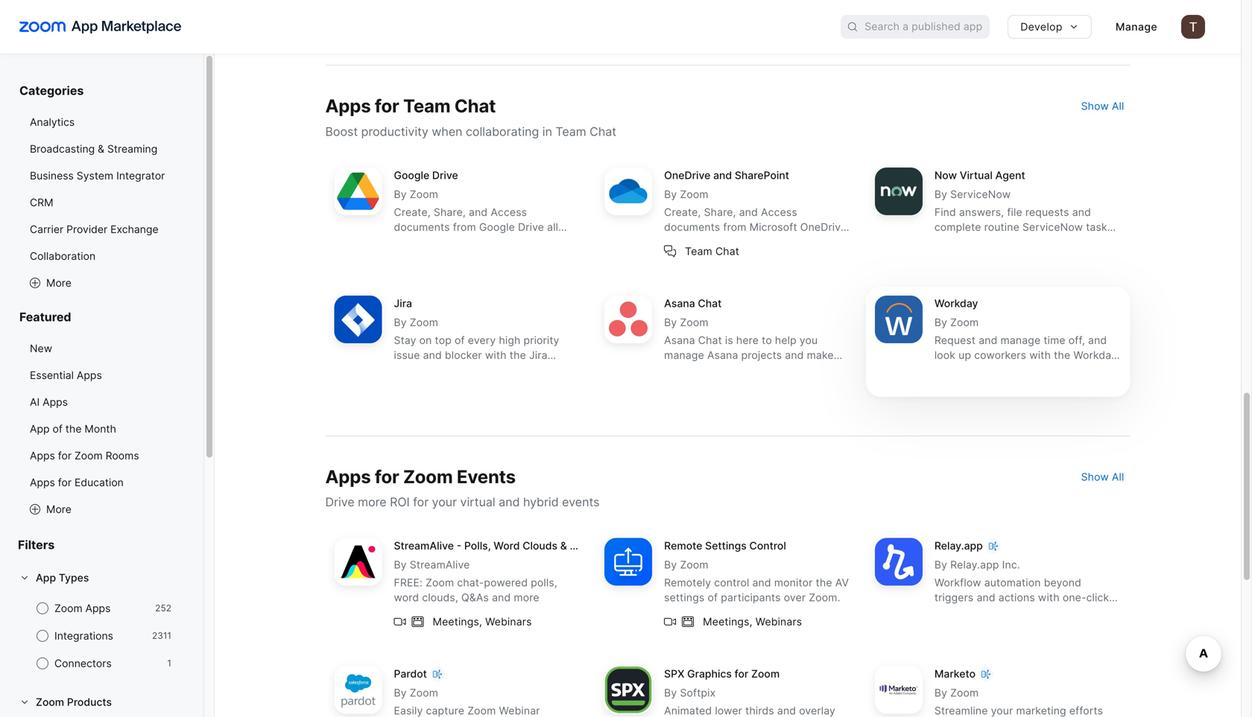 Task type: describe. For each thing, give the bounding box(es) containing it.
manage inside workday by zoom request and manage time off, and look up coworkers with the workday app for team chat.
[[1001, 334, 1041, 347]]

control
[[714, 577, 749, 590]]

0 horizontal spatial jira
[[394, 297, 412, 310]]

zoom inside streamalive - polls, word clouds & spinner wheels by streamalive free: zoom chat-powered polls, word clouds, q&as and more
[[426, 577, 454, 590]]

word
[[394, 592, 419, 605]]

1 vertical spatial workday
[[1074, 349, 1117, 362]]

and inside streamalive - polls, word clouds & spinner wheels by streamalive free: zoom chat-powered polls, word clouds, q&as and more
[[492, 592, 511, 605]]

make
[[807, 349, 834, 362]]

tasks
[[1086, 221, 1113, 234]]

is
[[725, 334, 733, 347]]

and inside the jira by zoom stay on top of every high priority issue and blocker with the jira notifications app for zoom chat.
[[423, 349, 442, 362]]

by inside now virtual agent by servicenow find answers, file requests and complete routine servicenow tasks within chat.
[[935, 188, 947, 201]]

featured
[[19, 310, 71, 325]]

zoom down the high
[[500, 364, 528, 377]]

remote settings control by zoom remotely control and monitor the av settings of participants over zoom.
[[664, 540, 849, 605]]

business system integrator
[[30, 170, 165, 182]]

blocker
[[445, 349, 482, 362]]

collaboration link
[[18, 245, 186, 268]]

onedrive and sharepoint by zoom create, share, and access documents from microsoft onedrive and sharepoint all from within team
[[664, 169, 847, 249]]

0 horizontal spatial &
[[98, 143, 104, 155]]

by inside the google drive by zoom create, share, and access documents from google drive all from within team chat
[[394, 188, 407, 201]]

apps for team chat
[[325, 95, 496, 117]]

business
[[30, 170, 74, 182]]

productivity
[[361, 124, 429, 139]]

exchange
[[110, 223, 159, 236]]

analytics link
[[18, 110, 186, 134]]

app types button
[[18, 567, 186, 590]]

zoom down discussions on the bottom right of the page
[[703, 379, 732, 392]]

requests
[[1026, 206, 1069, 219]]

up
[[959, 349, 971, 362]]

for inside apps for zoom rooms 'link'
[[58, 450, 72, 463]]

google drive by zoom create, share, and access documents from google drive all from within team chat
[[394, 169, 558, 249]]

with inside workday by zoom request and manage time off, and look up coworkers with the workday app for team chat.
[[1030, 349, 1051, 362]]

off,
[[1069, 334, 1085, 347]]

show for apps for team chat
[[1081, 100, 1109, 113]]

manage inside asana chat by zoom asana chat is here to help you manage asana projects and make discussions more actionable without leaving zoom team chat.
[[664, 349, 704, 362]]

here
[[736, 334, 759, 347]]

powered
[[484, 577, 528, 590]]

create, inside onedrive and sharepoint by zoom create, share, and access documents from microsoft onedrive and sharepoint all from within team
[[664, 206, 701, 219]]

boost productivity when collaborating in team chat
[[325, 124, 617, 139]]

zoom down marketo
[[951, 687, 979, 700]]

0 horizontal spatial google
[[394, 169, 430, 182]]

graphics
[[687, 668, 732, 681]]

month
[[85, 423, 116, 436]]

zoom inside dropdown button
[[36, 697, 64, 709]]

team inside onedrive and sharepoint by zoom create, share, and access documents from microsoft onedrive and sharepoint all from within team
[[818, 236, 845, 249]]

show all button for apps for zoom events
[[1075, 468, 1130, 486]]

zoom inside workday by zoom request and manage time off, and look up coworkers with the workday app for team chat.
[[951, 316, 979, 329]]

banner containing develop
[[0, 0, 1241, 54]]

chat-
[[457, 577, 484, 590]]

featured button
[[18, 310, 186, 337]]

integrations
[[54, 630, 113, 643]]

new
[[30, 343, 52, 355]]

of inside remote settings control by zoom remotely control and monitor the av settings of participants over zoom.
[[708, 592, 718, 605]]

filters
[[18, 538, 55, 553]]

word
[[494, 540, 520, 553]]

products
[[67, 697, 112, 709]]

settings
[[705, 540, 747, 553]]

polls,
[[531, 577, 558, 590]]

by inside spx graphics for zoom by softpix
[[664, 687, 677, 700]]

stay
[[394, 334, 416, 347]]

1 vertical spatial streamalive
[[410, 559, 470, 572]]

1 vertical spatial asana
[[664, 334, 695, 347]]

notifications
[[394, 364, 458, 377]]

manage
[[1116, 20, 1158, 33]]

meetings, for of
[[703, 616, 753, 629]]

by inside onedrive and sharepoint by zoom create, share, and access documents from microsoft onedrive and sharepoint all from within team
[[664, 188, 677, 201]]

apps for education link
[[18, 471, 186, 495]]

and inside remote settings control by zoom remotely control and monitor the av settings of participants over zoom.
[[753, 577, 771, 590]]

apps for education
[[30, 477, 124, 489]]

search a published app element
[[841, 15, 990, 39]]

for up productivity
[[375, 95, 399, 117]]

with inside the jira by zoom stay on top of every high priority issue and blocker with the jira notifications app for zoom chat.
[[485, 349, 507, 362]]

252
[[155, 603, 171, 614]]

0 vertical spatial asana
[[664, 297, 695, 310]]

meetings, webinars for powered
[[433, 616, 532, 629]]

0 vertical spatial relay.app
[[935, 540, 983, 553]]

crm
[[30, 196, 53, 209]]

documents inside the google drive by zoom create, share, and access documents from google drive all from within team chat
[[394, 221, 450, 234]]

categories button
[[18, 83, 186, 110]]

answers,
[[959, 206, 1004, 219]]

in
[[543, 124, 552, 139]]

2 vertical spatial drive
[[325, 495, 355, 510]]

by relay.app inc.
[[935, 559, 1020, 572]]

rooms
[[106, 450, 139, 463]]

1 vertical spatial jira
[[529, 349, 548, 362]]

projects
[[741, 349, 782, 362]]

ai apps link
[[18, 391, 186, 414]]

collaborating
[[466, 124, 539, 139]]

every
[[468, 334, 496, 347]]

apps for zoom rooms link
[[18, 444, 186, 468]]

now virtual agent by servicenow find answers, file requests and complete routine servicenow tasks within chat.
[[935, 169, 1113, 249]]

zoom inside the google drive by zoom create, share, and access documents from google drive all from within team chat
[[410, 188, 438, 201]]

app inside workday by zoom request and manage time off, and look up coworkers with the workday app for team chat.
[[935, 364, 954, 377]]

zoom apps
[[54, 603, 111, 615]]

for up roi
[[375, 466, 399, 488]]

complete
[[935, 221, 981, 234]]

the left month
[[65, 423, 82, 436]]

by inside asana chat by zoom asana chat is here to help you manage asana projects and make discussions more actionable without leaving zoom team chat.
[[664, 316, 677, 329]]

leaving
[[664, 379, 700, 392]]

essential
[[30, 369, 74, 382]]

of inside the jira by zoom stay on top of every high priority issue and blocker with the jira notifications app for zoom chat.
[[455, 334, 465, 347]]

zoom up discussions on the bottom right of the page
[[680, 316, 709, 329]]

all inside onedrive and sharepoint by zoom create, share, and access documents from microsoft onedrive and sharepoint all from within team
[[744, 236, 755, 249]]

for inside spx graphics for zoom by softpix
[[735, 668, 749, 681]]

team inside workday by zoom request and manage time off, and look up coworkers with the workday app for team chat.
[[974, 364, 1001, 377]]

marketo
[[935, 668, 976, 681]]

clouds
[[523, 540, 558, 553]]

routine
[[984, 221, 1020, 234]]

connectors
[[54, 658, 112, 671]]

business system integrator link
[[18, 164, 186, 188]]

to
[[762, 334, 772, 347]]

now
[[935, 169, 957, 182]]

for inside workday by zoom request and manage time off, and look up coworkers with the workday app for team chat.
[[957, 364, 971, 377]]

over
[[784, 592, 806, 605]]

wheels
[[611, 540, 648, 553]]

0 vertical spatial sharepoint
[[735, 169, 789, 182]]

system
[[77, 170, 113, 182]]

zoom inside 'link'
[[75, 450, 103, 463]]

streaming
[[107, 143, 157, 155]]

1 horizontal spatial google
[[479, 221, 515, 234]]

crm link
[[18, 191, 186, 215]]

top
[[435, 334, 452, 347]]

high
[[499, 334, 521, 347]]

0 vertical spatial servicenow
[[951, 188, 1011, 201]]

roi
[[390, 495, 410, 510]]

by inside remote settings control by zoom remotely control and monitor the av settings of participants over zoom.
[[664, 559, 677, 572]]

within for find
[[935, 236, 965, 249]]

share, inside onedrive and sharepoint by zoom create, share, and access documents from microsoft onedrive and sharepoint all from within team
[[704, 206, 736, 219]]

by inside streamalive - polls, word clouds & spinner wheels by streamalive free: zoom chat-powered polls, word clouds, q&as and more
[[394, 559, 407, 572]]

1 vertical spatial sharepoint
[[686, 236, 741, 249]]

1 vertical spatial more
[[358, 495, 387, 510]]

zoom inside remote settings control by zoom remotely control and monitor the av settings of participants over zoom.
[[680, 559, 709, 572]]

meetings, for chat-
[[433, 616, 482, 629]]

zoom products button
[[18, 691, 186, 715]]

carrier provider exchange
[[30, 223, 159, 236]]

without
[[810, 364, 848, 377]]

av
[[835, 577, 849, 590]]

& inside streamalive - polls, word clouds & spinner wheels by streamalive free: zoom chat-powered polls, word clouds, q&as and more
[[560, 540, 567, 553]]

app of the month link
[[18, 417, 186, 441]]

collaboration
[[30, 250, 96, 263]]

more inside streamalive - polls, word clouds & spinner wheels by streamalive free: zoom chat-powered polls, word clouds, q&as and more
[[514, 592, 539, 605]]

chat inside the google drive by zoom create, share, and access documents from google drive all from within team chat
[[484, 236, 508, 249]]

1
[[167, 659, 171, 669]]

priority
[[524, 334, 559, 347]]

share, inside the google drive by zoom create, share, and access documents from google drive all from within team chat
[[434, 206, 466, 219]]



Task type: vqa. For each thing, say whether or not it's contained in the screenshot.
Asana Chat By Zoom Asana Chat is here to help you manage Asana projects and make discussions more actionable without leaving Zoom Team Chat.
yes



Task type: locate. For each thing, give the bounding box(es) containing it.
2 meetings, webinars from the left
[[703, 616, 802, 629]]

within for share,
[[420, 236, 451, 249]]

show for apps for zoom events
[[1081, 471, 1109, 484]]

agent
[[996, 169, 1025, 182]]

0 vertical spatial google
[[394, 169, 430, 182]]

0 vertical spatial onedrive
[[664, 169, 711, 182]]

for down every at the top left of the page
[[483, 364, 497, 377]]

inc.
[[1002, 559, 1020, 572]]

relay.app left "inc."
[[951, 559, 999, 572]]

meetings, webinars
[[433, 616, 532, 629], [703, 616, 802, 629]]

within inside onedrive and sharepoint by zoom create, share, and access documents from microsoft onedrive and sharepoint all from within team
[[784, 236, 815, 249]]

with down time
[[1030, 349, 1051, 362]]

0 vertical spatial jira
[[394, 297, 412, 310]]

0 horizontal spatial by zoom
[[394, 687, 438, 700]]

for inside apps for education link
[[58, 477, 72, 489]]

meetings, webinars down the participants
[[703, 616, 802, 629]]

2 vertical spatial of
[[708, 592, 718, 605]]

1 webinars from the left
[[485, 616, 532, 629]]

app for app types
[[36, 572, 56, 585]]

events
[[562, 495, 600, 510]]

for right graphics
[[735, 668, 749, 681]]

0 horizontal spatial of
[[53, 423, 63, 436]]

1 horizontal spatial by zoom
[[935, 687, 979, 700]]

& right clouds
[[560, 540, 567, 553]]

all for events
[[1112, 471, 1124, 484]]

clouds,
[[422, 592, 458, 605]]

asana chat by zoom asana chat is here to help you manage asana projects and make discussions more actionable without leaving zoom team chat.
[[664, 297, 848, 392]]

1 show from the top
[[1081, 100, 1109, 113]]

workday down off,
[[1074, 349, 1117, 362]]

1 horizontal spatial &
[[560, 540, 567, 553]]

1 by zoom from the left
[[394, 687, 438, 700]]

you
[[800, 334, 818, 347]]

2 vertical spatial more
[[514, 592, 539, 605]]

1 all from the top
[[1112, 100, 1124, 113]]

zoom
[[410, 188, 438, 201], [680, 188, 709, 201], [410, 316, 438, 329], [680, 316, 709, 329], [951, 316, 979, 329], [500, 364, 528, 377], [703, 379, 732, 392], [75, 450, 103, 463], [403, 466, 453, 488], [680, 559, 709, 572], [426, 577, 454, 590], [54, 603, 82, 615], [751, 668, 780, 681], [410, 687, 438, 700], [951, 687, 979, 700], [36, 697, 64, 709]]

1 horizontal spatial workday
[[1074, 349, 1117, 362]]

1 horizontal spatial meetings,
[[703, 616, 753, 629]]

2 by zoom from the left
[[935, 687, 979, 700]]

on
[[419, 334, 432, 347]]

integrator
[[116, 170, 165, 182]]

1 vertical spatial app
[[36, 572, 56, 585]]

servicenow
[[951, 188, 1011, 201], [1023, 221, 1083, 234]]

0 vertical spatial streamalive
[[394, 540, 454, 553]]

1 horizontal spatial within
[[784, 236, 815, 249]]

access inside the google drive by zoom create, share, and access documents from google drive all from within team chat
[[491, 206, 527, 219]]

file
[[1007, 206, 1023, 219]]

3 within from the left
[[935, 236, 965, 249]]

0 vertical spatial show all button
[[1075, 97, 1130, 115]]

app types
[[36, 572, 89, 585]]

look
[[935, 349, 956, 362]]

1 horizontal spatial documents
[[664, 221, 720, 234]]

softpix
[[680, 687, 716, 700]]

servicenow up the "answers,"
[[951, 188, 1011, 201]]

1 vertical spatial google
[[479, 221, 515, 234]]

2 create, from the left
[[664, 206, 701, 219]]

by zoom for pardot
[[394, 687, 438, 700]]

1 horizontal spatial servicenow
[[1023, 221, 1083, 234]]

1 horizontal spatial share,
[[704, 206, 736, 219]]

1 vertical spatial all
[[744, 236, 755, 249]]

webinars for powered
[[485, 616, 532, 629]]

team chat
[[685, 245, 739, 258]]

-
[[457, 540, 462, 553]]

with down the high
[[485, 349, 507, 362]]

0 horizontal spatial chat.
[[531, 364, 558, 377]]

zoom products
[[36, 697, 112, 709]]

manage up coworkers
[[1001, 334, 1041, 347]]

for down apps for zoom rooms
[[58, 477, 72, 489]]

1 horizontal spatial all
[[744, 236, 755, 249]]

0 horizontal spatial onedrive
[[664, 169, 711, 182]]

1 vertical spatial show all button
[[1075, 468, 1130, 486]]

1 vertical spatial drive
[[518, 221, 544, 234]]

1 within from the left
[[420, 236, 451, 249]]

1 horizontal spatial onedrive
[[800, 221, 847, 234]]

0 vertical spatial more
[[726, 364, 752, 377]]

team inside the google drive by zoom create, share, and access documents from google drive all from within team chat
[[454, 236, 481, 249]]

0 horizontal spatial documents
[[394, 221, 450, 234]]

1 horizontal spatial app
[[935, 364, 954, 377]]

chat. down priority
[[531, 364, 558, 377]]

1 vertical spatial relay.app
[[951, 559, 999, 572]]

1 horizontal spatial with
[[1030, 349, 1051, 362]]

1 horizontal spatial chat.
[[765, 379, 792, 392]]

by zoom down marketo
[[935, 687, 979, 700]]

help
[[775, 334, 797, 347]]

2 show all button from the top
[[1075, 468, 1130, 486]]

virtual
[[460, 495, 495, 510]]

1 horizontal spatial webinars
[[756, 616, 802, 629]]

more down "projects" at the right of page
[[726, 364, 752, 377]]

within inside the google drive by zoom create, share, and access documents from google drive all from within team chat
[[420, 236, 451, 249]]

within
[[420, 236, 451, 249], [784, 236, 815, 249], [935, 236, 965, 249]]

2 all from the top
[[1112, 471, 1124, 484]]

within inside now virtual agent by servicenow find answers, file requests and complete routine servicenow tasks within chat.
[[935, 236, 965, 249]]

categories
[[19, 83, 84, 98]]

1 show all button from the top
[[1075, 97, 1130, 115]]

meetings, webinars for participants
[[703, 616, 802, 629]]

2 horizontal spatial drive
[[518, 221, 544, 234]]

provider
[[66, 223, 108, 236]]

for down "app of the month"
[[58, 450, 72, 463]]

manage button
[[1104, 15, 1170, 39]]

0 horizontal spatial within
[[420, 236, 451, 249]]

app of the month
[[30, 423, 116, 436]]

2 documents from the left
[[664, 221, 720, 234]]

for right roi
[[413, 495, 429, 510]]

2 within from the left
[[784, 236, 815, 249]]

relay.app
[[935, 540, 983, 553], [951, 559, 999, 572]]

zoom up your
[[403, 466, 453, 488]]

and
[[713, 169, 732, 182], [469, 206, 488, 219], [739, 206, 758, 219], [1072, 206, 1091, 219], [664, 236, 683, 249], [979, 334, 998, 347], [1088, 334, 1107, 347], [423, 349, 442, 362], [785, 349, 804, 362], [499, 495, 520, 510], [753, 577, 771, 590], [492, 592, 511, 605]]

boost
[[325, 124, 358, 139]]

Search text field
[[865, 16, 990, 38]]

the down the high
[[510, 349, 526, 362]]

more for featured
[[46, 504, 72, 516]]

webinars down the over
[[756, 616, 802, 629]]

request
[[935, 334, 976, 347]]

0 horizontal spatial app
[[461, 364, 480, 377]]

app down look
[[935, 364, 954, 377]]

create, inside the google drive by zoom create, share, and access documents from google drive all from within team chat
[[394, 206, 431, 219]]

participants
[[721, 592, 781, 605]]

chat. inside workday by zoom request and manage time off, and look up coworkers with the workday app for team chat.
[[1004, 364, 1031, 377]]

1 access from the left
[[491, 206, 527, 219]]

&
[[98, 143, 104, 155], [560, 540, 567, 553]]

of down control
[[708, 592, 718, 605]]

the up zoom.
[[816, 577, 832, 590]]

0 horizontal spatial more
[[358, 495, 387, 510]]

0 horizontal spatial workday
[[935, 297, 978, 310]]

of down ai apps on the bottom of page
[[53, 423, 63, 436]]

1 horizontal spatial meetings, webinars
[[703, 616, 802, 629]]

for
[[375, 95, 399, 117], [483, 364, 497, 377], [957, 364, 971, 377], [58, 450, 72, 463], [375, 466, 399, 488], [58, 477, 72, 489], [413, 495, 429, 510], [735, 668, 749, 681]]

google
[[394, 169, 430, 182], [479, 221, 515, 234]]

2 meetings, from the left
[[703, 616, 753, 629]]

1 vertical spatial show all
[[1081, 471, 1124, 484]]

for down up
[[957, 364, 971, 377]]

develop button
[[1008, 15, 1092, 39]]

the inside workday by zoom request and manage time off, and look up coworkers with the workday app for team chat.
[[1054, 349, 1071, 362]]

0 horizontal spatial servicenow
[[951, 188, 1011, 201]]

0 horizontal spatial with
[[485, 349, 507, 362]]

1 vertical spatial &
[[560, 540, 567, 553]]

all inside the google drive by zoom create, share, and access documents from google drive all from within team chat
[[547, 221, 558, 234]]

zoom left products at the bottom of page
[[36, 697, 64, 709]]

chat. inside asana chat by zoom asana chat is here to help you manage asana projects and make discussions more actionable without leaving zoom team chat.
[[765, 379, 792, 392]]

webinars for participants
[[756, 616, 802, 629]]

0 horizontal spatial webinars
[[485, 616, 532, 629]]

meetings, down clouds,
[[433, 616, 482, 629]]

1 vertical spatial of
[[53, 423, 63, 436]]

zoom down types on the left bottom of the page
[[54, 603, 82, 615]]

2311
[[152, 631, 171, 642]]

1 horizontal spatial create,
[[664, 206, 701, 219]]

spinner
[[570, 540, 608, 553]]

chat. inside the jira by zoom stay on top of every high priority issue and blocker with the jira notifications app for zoom chat.
[[531, 364, 558, 377]]

2 horizontal spatial more
[[726, 364, 752, 377]]

and inside asana chat by zoom asana chat is here to help you manage asana projects and make discussions more actionable without leaving zoom team chat.
[[785, 349, 804, 362]]

1 vertical spatial show
[[1081, 471, 1109, 484]]

more for categories
[[46, 277, 72, 290]]

app left types on the left bottom of the page
[[36, 572, 56, 585]]

by inside the jira by zoom stay on top of every high priority issue and blocker with the jira notifications app for zoom chat.
[[394, 316, 407, 329]]

broadcasting
[[30, 143, 95, 155]]

team inside asana chat by zoom asana chat is here to help you manage asana projects and make discussions more actionable without leaving zoom team chat.
[[735, 379, 762, 392]]

0 vertical spatial all
[[1112, 100, 1124, 113]]

servicenow down requests
[[1023, 221, 1083, 234]]

app
[[30, 423, 50, 436], [36, 572, 56, 585]]

workday by zoom request and manage time off, and look up coworkers with the workday app for team chat.
[[935, 297, 1117, 377]]

jira down priority
[[529, 349, 548, 362]]

2 more from the top
[[46, 504, 72, 516]]

issue
[[394, 349, 420, 362]]

chat. down coworkers
[[1004, 364, 1031, 377]]

1 vertical spatial more
[[46, 504, 72, 516]]

show all button for apps for team chat
[[1075, 97, 1130, 115]]

zoom down when
[[410, 188, 438, 201]]

0 horizontal spatial all
[[547, 221, 558, 234]]

1 vertical spatial onedrive
[[800, 221, 847, 234]]

1 horizontal spatial access
[[761, 206, 797, 219]]

1 app from the left
[[461, 364, 480, 377]]

and inside now virtual agent by servicenow find answers, file requests and complete routine servicenow tasks within chat.
[[1072, 206, 1091, 219]]

0 vertical spatial show
[[1081, 100, 1109, 113]]

more
[[46, 277, 72, 290], [46, 504, 72, 516]]

virtual
[[960, 169, 993, 182]]

1 create, from the left
[[394, 206, 431, 219]]

more left roi
[[358, 495, 387, 510]]

2 vertical spatial asana
[[707, 349, 738, 362]]

1 horizontal spatial drive
[[432, 169, 458, 182]]

2 with from the left
[[1030, 349, 1051, 362]]

zoom up remotely
[[680, 559, 709, 572]]

microsoft
[[750, 221, 797, 234]]

of
[[455, 334, 465, 347], [53, 423, 63, 436], [708, 592, 718, 605]]

essential apps link
[[18, 364, 186, 388]]

2 show all from the top
[[1081, 471, 1124, 484]]

zoom up on
[[410, 316, 438, 329]]

1 vertical spatial servicenow
[[1023, 221, 1083, 234]]

asana down team chat
[[664, 297, 695, 310]]

1 horizontal spatial jira
[[529, 349, 548, 362]]

discussions
[[664, 364, 723, 377]]

0 vertical spatial show all
[[1081, 100, 1124, 113]]

2 show from the top
[[1081, 471, 1109, 484]]

0 horizontal spatial meetings, webinars
[[433, 616, 532, 629]]

show all button
[[1075, 97, 1130, 115], [1075, 468, 1130, 486]]

1 vertical spatial manage
[[664, 349, 704, 362]]

1 more from the top
[[46, 277, 72, 290]]

zoom up request
[[951, 316, 979, 329]]

zoom down "pardot"
[[410, 687, 438, 700]]

& down analytics link at the top
[[98, 143, 104, 155]]

app inside dropdown button
[[36, 572, 56, 585]]

develop
[[1021, 20, 1063, 33]]

meetings, webinars down q&as
[[433, 616, 532, 629]]

app inside the jira by zoom stay on top of every high priority issue and blocker with the jira notifications app for zoom chat.
[[461, 364, 480, 377]]

with
[[485, 349, 507, 362], [1030, 349, 1051, 362]]

0 horizontal spatial meetings,
[[433, 616, 482, 629]]

0 vertical spatial drive
[[432, 169, 458, 182]]

streamalive down the - on the left bottom
[[410, 559, 470, 572]]

2 share, from the left
[[704, 206, 736, 219]]

1 meetings, from the left
[[433, 616, 482, 629]]

zoom right graphics
[[751, 668, 780, 681]]

0 horizontal spatial create,
[[394, 206, 431, 219]]

the inside remote settings control by zoom remotely control and monitor the av settings of participants over zoom.
[[816, 577, 832, 590]]

by inside workday by zoom request and manage time off, and look up coworkers with the workday app for team chat.
[[935, 316, 947, 329]]

0 horizontal spatial drive
[[325, 495, 355, 510]]

find
[[935, 206, 956, 219]]

time
[[1044, 334, 1066, 347]]

workday up request
[[935, 297, 978, 310]]

asana down is
[[707, 349, 738, 362]]

more down apps for education
[[46, 504, 72, 516]]

the down time
[[1054, 349, 1071, 362]]

webinars down "powered"
[[485, 616, 532, 629]]

manage
[[1001, 334, 1041, 347], [664, 349, 704, 362]]

types
[[59, 572, 89, 585]]

0 vertical spatial &
[[98, 143, 104, 155]]

zoom up education
[[75, 450, 103, 463]]

show all for apps for team chat
[[1081, 100, 1124, 113]]

app for app of the month
[[30, 423, 50, 436]]

1 share, from the left
[[434, 206, 466, 219]]

by zoom
[[394, 687, 438, 700], [935, 687, 979, 700]]

0 vertical spatial app
[[30, 423, 50, 436]]

drive
[[432, 169, 458, 182], [518, 221, 544, 234], [325, 495, 355, 510]]

q&as
[[461, 592, 489, 605]]

all for chat
[[1112, 100, 1124, 113]]

more inside asana chat by zoom asana chat is here to help you manage asana projects and make discussions more actionable without leaving zoom team chat.
[[726, 364, 752, 377]]

spx
[[664, 668, 685, 681]]

zoom inside onedrive and sharepoint by zoom create, share, and access documents from microsoft onedrive and sharepoint all from within team
[[680, 188, 709, 201]]

1 meetings, webinars from the left
[[433, 616, 532, 629]]

1 show all from the top
[[1081, 100, 1124, 113]]

banner
[[0, 0, 1241, 54]]

2 access from the left
[[761, 206, 797, 219]]

app down blocker at the left of the page
[[461, 364, 480, 377]]

of up blocker at the left of the page
[[455, 334, 465, 347]]

relay.app up by relay.app inc.
[[935, 540, 983, 553]]

0 horizontal spatial access
[[491, 206, 527, 219]]

documents inside onedrive and sharepoint by zoom create, share, and access documents from microsoft onedrive and sharepoint all from within team
[[664, 221, 720, 234]]

and inside the google drive by zoom create, share, and access documents from google drive all from within team chat
[[469, 206, 488, 219]]

show all
[[1081, 100, 1124, 113], [1081, 471, 1124, 484]]

access inside onedrive and sharepoint by zoom create, share, and access documents from microsoft onedrive and sharepoint all from within team
[[761, 206, 797, 219]]

2 horizontal spatial chat.
[[1004, 364, 1031, 377]]

0 horizontal spatial share,
[[434, 206, 466, 219]]

more down polls,
[[514, 592, 539, 605]]

apps for zoom events
[[325, 466, 516, 488]]

0 vertical spatial manage
[[1001, 334, 1041, 347]]

the inside the jira by zoom stay on top of every high priority issue and blocker with the jira notifications app for zoom chat.
[[510, 349, 526, 362]]

when
[[432, 124, 463, 139]]

0 vertical spatial workday
[[935, 297, 978, 310]]

streamalive
[[394, 540, 454, 553], [410, 559, 470, 572]]

1 horizontal spatial of
[[455, 334, 465, 347]]

0 horizontal spatial manage
[[664, 349, 704, 362]]

meetings,
[[433, 616, 482, 629], [703, 616, 753, 629]]

1 documents from the left
[[394, 221, 450, 234]]

monitor
[[774, 577, 813, 590]]

streamalive - polls, word clouds & spinner wheels by streamalive free: zoom chat-powered polls, word clouds, q&as and more
[[394, 540, 648, 605]]

chat.
[[968, 236, 993, 249]]

chat.
[[531, 364, 558, 377], [1004, 364, 1031, 377], [765, 379, 792, 392]]

1 horizontal spatial manage
[[1001, 334, 1041, 347]]

from
[[453, 221, 476, 234], [723, 221, 747, 234], [394, 236, 417, 249], [758, 236, 781, 249]]

2 app from the left
[[935, 364, 954, 377]]

2 webinars from the left
[[756, 616, 802, 629]]

sharepoint
[[735, 169, 789, 182], [686, 236, 741, 249]]

streamalive left the - on the left bottom
[[394, 540, 454, 553]]

chat
[[455, 95, 496, 117], [590, 124, 617, 139], [484, 236, 508, 249], [716, 245, 739, 258], [698, 297, 722, 310], [698, 334, 722, 347]]

apps inside 'link'
[[30, 450, 55, 463]]

zoom up team chat
[[680, 188, 709, 201]]

0 vertical spatial of
[[455, 334, 465, 347]]

create,
[[394, 206, 431, 219], [664, 206, 701, 219]]

more down "collaboration"
[[46, 277, 72, 290]]

zoom inside spx graphics for zoom by softpix
[[751, 668, 780, 681]]

meetings, down the participants
[[703, 616, 753, 629]]

1 with from the left
[[485, 349, 507, 362]]

for inside the jira by zoom stay on top of every high priority issue and blocker with the jira notifications app for zoom chat.
[[483, 364, 497, 377]]

zoom up clouds,
[[426, 577, 454, 590]]

asana
[[664, 297, 695, 310], [664, 334, 695, 347], [707, 349, 738, 362]]

0 vertical spatial more
[[46, 277, 72, 290]]

2 horizontal spatial of
[[708, 592, 718, 605]]

show all for apps for zoom events
[[1081, 471, 1124, 484]]

control
[[750, 540, 786, 553]]

carrier
[[30, 223, 64, 236]]

by zoom down "pardot"
[[394, 687, 438, 700]]

by zoom for marketo
[[935, 687, 979, 700]]

asana up discussions on the bottom right of the page
[[664, 334, 695, 347]]

1 vertical spatial all
[[1112, 471, 1124, 484]]

2 horizontal spatial within
[[935, 236, 965, 249]]

manage up discussions on the bottom right of the page
[[664, 349, 704, 362]]

broadcasting & streaming
[[30, 143, 157, 155]]

app down the 'ai'
[[30, 423, 50, 436]]

chat. down actionable
[[765, 379, 792, 392]]

1 horizontal spatial more
[[514, 592, 539, 605]]

0 vertical spatial all
[[547, 221, 558, 234]]

jira up stay
[[394, 297, 412, 310]]

broadcasting & streaming link
[[18, 137, 186, 161]]



